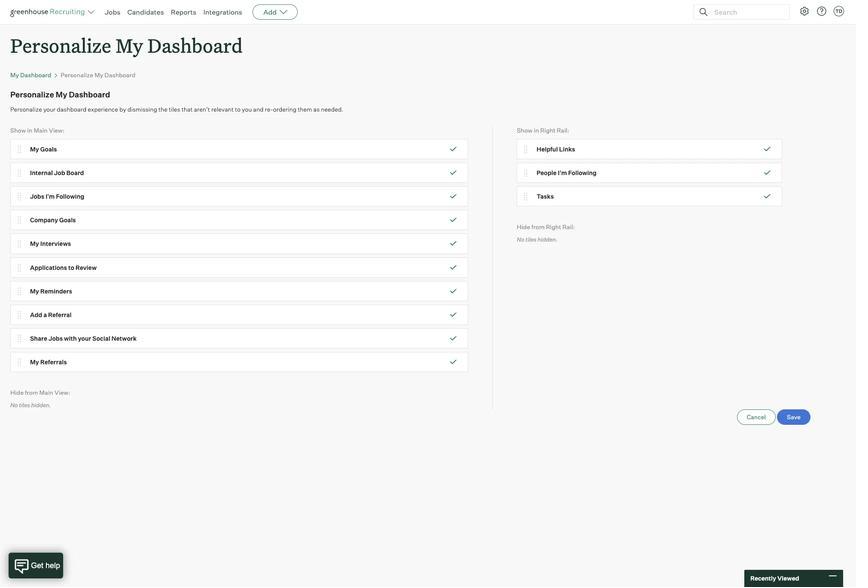 Task type: locate. For each thing, give the bounding box(es) containing it.
0 horizontal spatial hidden.
[[31, 402, 51, 409]]

personalize my dashboard down jobs link
[[10, 33, 243, 58]]

i'm up company goals
[[46, 193, 55, 200]]

from
[[532, 224, 545, 231], [25, 389, 38, 397]]

0 horizontal spatial tiles
[[19, 402, 30, 409]]

2 horizontal spatial jobs
[[105, 8, 121, 16]]

1 vertical spatial from
[[25, 389, 38, 397]]

dashboard
[[148, 33, 243, 58], [20, 71, 51, 79], [105, 71, 136, 79], [69, 90, 110, 99]]

goals
[[40, 146, 57, 153], [59, 217, 76, 224]]

personalize up 'show in main view:'
[[10, 106, 42, 113]]

td button
[[832, 4, 846, 18]]

0 horizontal spatial no
[[10, 402, 18, 409]]

1 vertical spatial tiles
[[526, 236, 537, 243]]

following
[[568, 169, 597, 177], [56, 193, 84, 200]]

reminders
[[40, 288, 72, 295]]

right up helpful
[[540, 127, 556, 134]]

1 vertical spatial rail:
[[563, 224, 575, 231]]

1 horizontal spatial no
[[517, 236, 524, 243]]

0 horizontal spatial jobs
[[30, 193, 44, 200]]

1 horizontal spatial jobs
[[49, 335, 63, 342]]

job
[[54, 169, 65, 177]]

ordering
[[273, 106, 297, 113]]

0 horizontal spatial from
[[25, 389, 38, 397]]

company
[[30, 217, 58, 224]]

show
[[10, 127, 26, 134], [517, 127, 533, 134]]

1 horizontal spatial from
[[532, 224, 545, 231]]

them
[[298, 106, 312, 113]]

jobs left candidates link
[[105, 8, 121, 16]]

0 vertical spatial personalize my dashboard
[[10, 33, 243, 58]]

view: up my goals
[[49, 127, 64, 134]]

view:
[[49, 127, 64, 134], [54, 389, 70, 397]]

0 vertical spatial rail:
[[557, 127, 569, 134]]

no tiles hidden. down hide from right rail:
[[517, 236, 558, 243]]

0 vertical spatial tiles
[[169, 106, 180, 113]]

hidden. for main
[[31, 402, 51, 409]]

tiles right 'the'
[[169, 106, 180, 113]]

right
[[540, 127, 556, 134], [546, 224, 561, 231]]

1 vertical spatial no tiles hidden.
[[10, 402, 51, 409]]

add for add
[[263, 8, 277, 16]]

view: for hide from main view:
[[54, 389, 70, 397]]

main for from
[[39, 389, 53, 397]]

0 horizontal spatial to
[[68, 264, 74, 271]]

1 show from the left
[[10, 127, 26, 134]]

2 horizontal spatial tiles
[[526, 236, 537, 243]]

in up my goals
[[27, 127, 32, 134]]

0 vertical spatial hidden.
[[538, 236, 558, 243]]

0 horizontal spatial i'm
[[46, 193, 55, 200]]

that
[[182, 106, 193, 113]]

0 vertical spatial your
[[43, 106, 56, 113]]

right down tasks
[[546, 224, 561, 231]]

tiles down hide from main view:
[[19, 402, 30, 409]]

0 vertical spatial to
[[235, 106, 241, 113]]

0 horizontal spatial add
[[30, 311, 42, 319]]

0 vertical spatial jobs
[[105, 8, 121, 16]]

0 horizontal spatial show
[[10, 127, 26, 134]]

no tiles hidden. down hide from main view:
[[10, 402, 51, 409]]

recently viewed
[[751, 575, 799, 583]]

0 vertical spatial hide
[[517, 224, 530, 231]]

0 vertical spatial from
[[532, 224, 545, 231]]

0 horizontal spatial hide
[[10, 389, 24, 397]]

from down tasks
[[532, 224, 545, 231]]

my dashboard link
[[10, 71, 51, 79]]

1 vertical spatial your
[[78, 335, 91, 342]]

your right "with"
[[78, 335, 91, 342]]

hide
[[517, 224, 530, 231], [10, 389, 24, 397]]

personalize
[[10, 33, 111, 58], [61, 71, 93, 79], [10, 90, 54, 99], [10, 106, 42, 113]]

personalize my dashboard
[[10, 33, 243, 58], [61, 71, 136, 79], [10, 90, 110, 99]]

i'm right the 'people'
[[558, 169, 567, 177]]

1 horizontal spatial in
[[534, 127, 539, 134]]

show for show in right rail:
[[517, 127, 533, 134]]

1 vertical spatial view:
[[54, 389, 70, 397]]

0 horizontal spatial goals
[[40, 146, 57, 153]]

my
[[116, 33, 143, 58], [10, 71, 19, 79], [95, 71, 103, 79], [56, 90, 67, 99], [30, 146, 39, 153], [30, 240, 39, 248], [30, 288, 39, 295], [30, 359, 39, 366]]

0 vertical spatial main
[[34, 127, 48, 134]]

1 horizontal spatial your
[[78, 335, 91, 342]]

goals down 'show in main view:'
[[40, 146, 57, 153]]

main up my goals
[[34, 127, 48, 134]]

right for in
[[540, 127, 556, 134]]

1 horizontal spatial goals
[[59, 217, 76, 224]]

cancel
[[747, 414, 766, 421]]

show in right rail:
[[517, 127, 569, 134]]

a
[[43, 311, 47, 319]]

1 horizontal spatial add
[[263, 8, 277, 16]]

main down my referrals
[[39, 389, 53, 397]]

0 vertical spatial no
[[517, 236, 524, 243]]

aren't
[[194, 106, 210, 113]]

tiles
[[169, 106, 180, 113], [526, 236, 537, 243], [19, 402, 30, 409]]

0 vertical spatial add
[[263, 8, 277, 16]]

your left dashboard
[[43, 106, 56, 113]]

add inside popup button
[[263, 8, 277, 16]]

no tiles hidden.
[[517, 236, 558, 243], [10, 402, 51, 409]]

i'm for jobs
[[46, 193, 55, 200]]

add button
[[253, 4, 298, 20]]

in for main
[[27, 127, 32, 134]]

add for add a referral
[[30, 311, 42, 319]]

hidden. down hide from right rail:
[[538, 236, 558, 243]]

0 horizontal spatial following
[[56, 193, 84, 200]]

1 horizontal spatial i'm
[[558, 169, 567, 177]]

1 vertical spatial jobs
[[30, 193, 44, 200]]

rail:
[[557, 127, 569, 134], [563, 224, 575, 231]]

0 vertical spatial i'm
[[558, 169, 567, 177]]

hidden. down hide from main view:
[[31, 402, 51, 409]]

following down board
[[56, 193, 84, 200]]

from down my referrals
[[25, 389, 38, 397]]

to
[[235, 106, 241, 113], [68, 264, 74, 271]]

0 vertical spatial goals
[[40, 146, 57, 153]]

0 vertical spatial view:
[[49, 127, 64, 134]]

1 vertical spatial add
[[30, 311, 42, 319]]

1 vertical spatial goals
[[59, 217, 76, 224]]

no down hide from main view:
[[10, 402, 18, 409]]

jobs down internal
[[30, 193, 44, 200]]

1 horizontal spatial show
[[517, 127, 533, 134]]

personalize your dashboard experience by dismissing the tiles that aren't relevant to you and re-ordering them as needed.
[[10, 106, 343, 113]]

1 vertical spatial i'm
[[46, 193, 55, 200]]

tiles down hide from right rail:
[[526, 236, 537, 243]]

2 vertical spatial personalize my dashboard
[[10, 90, 110, 99]]

1 vertical spatial main
[[39, 389, 53, 397]]

main
[[34, 127, 48, 134], [39, 389, 53, 397]]

2 vertical spatial tiles
[[19, 402, 30, 409]]

1 horizontal spatial no tiles hidden.
[[517, 236, 558, 243]]

1 vertical spatial following
[[56, 193, 84, 200]]

no tiles hidden. for right
[[517, 236, 558, 243]]

1 vertical spatial right
[[546, 224, 561, 231]]

1 vertical spatial no
[[10, 402, 18, 409]]

re-
[[265, 106, 273, 113]]

hide from right rail:
[[517, 224, 575, 231]]

hidden.
[[538, 236, 558, 243], [31, 402, 51, 409]]

personalize my dashboard up experience
[[61, 71, 136, 79]]

you
[[242, 106, 252, 113]]

following down links
[[568, 169, 597, 177]]

show in main view:
[[10, 127, 64, 134]]

0 vertical spatial right
[[540, 127, 556, 134]]

to left you
[[235, 106, 241, 113]]

personalize up dashboard
[[61, 71, 93, 79]]

1 vertical spatial hidden.
[[31, 402, 51, 409]]

to left review
[[68, 264, 74, 271]]

0 vertical spatial no tiles hidden.
[[517, 236, 558, 243]]

recently
[[751, 575, 776, 583]]

with
[[64, 335, 77, 342]]

no
[[517, 236, 524, 243], [10, 402, 18, 409]]

your
[[43, 106, 56, 113], [78, 335, 91, 342]]

view: down referrals
[[54, 389, 70, 397]]

in for right
[[534, 127, 539, 134]]

jobs
[[105, 8, 121, 16], [30, 193, 44, 200], [49, 335, 63, 342]]

helpful links
[[537, 146, 575, 153]]

my referrals
[[30, 359, 67, 366]]

add
[[263, 8, 277, 16], [30, 311, 42, 319]]

share jobs with your social network
[[30, 335, 137, 342]]

in up helpful
[[534, 127, 539, 134]]

1 in from the left
[[27, 127, 32, 134]]

1 vertical spatial hide
[[10, 389, 24, 397]]

my dashboard
[[10, 71, 51, 79]]

0 horizontal spatial in
[[27, 127, 32, 134]]

0 vertical spatial following
[[568, 169, 597, 177]]

in
[[27, 127, 32, 134], [534, 127, 539, 134]]

2 in from the left
[[534, 127, 539, 134]]

jobs left "with"
[[49, 335, 63, 342]]

1 horizontal spatial hide
[[517, 224, 530, 231]]

0 horizontal spatial no tiles hidden.
[[10, 402, 51, 409]]

company goals
[[30, 217, 76, 224]]

no down hide from right rail:
[[517, 236, 524, 243]]

personalize my dashboard up dashboard
[[10, 90, 110, 99]]

referral
[[48, 311, 72, 319]]

main for in
[[34, 127, 48, 134]]

board
[[66, 169, 84, 177]]

1 horizontal spatial hidden.
[[538, 236, 558, 243]]

2 vertical spatial jobs
[[49, 335, 63, 342]]

1 horizontal spatial following
[[568, 169, 597, 177]]

i'm
[[558, 169, 567, 177], [46, 193, 55, 200]]

goals right company at the top of the page
[[59, 217, 76, 224]]

links
[[559, 146, 575, 153]]

2 show from the left
[[517, 127, 533, 134]]



Task type: describe. For each thing, give the bounding box(es) containing it.
goals for my goals
[[40, 146, 57, 153]]

integrations
[[203, 8, 242, 16]]

cancel link
[[737, 410, 776, 425]]

dashboard
[[57, 106, 86, 113]]

no tiles hidden. for main
[[10, 402, 51, 409]]

the
[[159, 106, 167, 113]]

my interviews
[[30, 240, 71, 248]]

jobs for jobs
[[105, 8, 121, 16]]

reports
[[171, 8, 197, 16]]

view: for show in main view:
[[49, 127, 64, 134]]

td button
[[834, 6, 844, 16]]

jobs i'm following
[[30, 193, 84, 200]]

share
[[30, 335, 47, 342]]

viewed
[[778, 575, 799, 583]]

internal job board
[[30, 169, 84, 177]]

following for jobs i'm following
[[56, 193, 84, 200]]

goals for company goals
[[59, 217, 76, 224]]

tasks
[[537, 193, 554, 200]]

1 horizontal spatial tiles
[[169, 106, 180, 113]]

greenhouse recruiting image
[[10, 7, 88, 17]]

hide for hide from right rail:
[[517, 224, 530, 231]]

referrals
[[40, 359, 67, 366]]

network
[[112, 335, 137, 342]]

relevant
[[211, 106, 234, 113]]

helpful
[[537, 146, 558, 153]]

personalize down the "greenhouse recruiting" image
[[10, 33, 111, 58]]

i'm for people
[[558, 169, 567, 177]]

candidates
[[127, 8, 164, 16]]

rail: for show in right rail:
[[557, 127, 569, 134]]

people i'm following
[[537, 169, 597, 177]]

as
[[313, 106, 320, 113]]

right for from
[[546, 224, 561, 231]]

candidates link
[[127, 8, 164, 16]]

following for people i'm following
[[568, 169, 597, 177]]

save
[[787, 414, 801, 421]]

td
[[836, 8, 843, 14]]

add a referral
[[30, 311, 72, 319]]

Search text field
[[712, 6, 782, 18]]

people
[[537, 169, 557, 177]]

personalize my dashboard link
[[61, 71, 136, 79]]

no for hide from main view:
[[10, 402, 18, 409]]

hidden. for right
[[538, 236, 558, 243]]

from for main
[[25, 389, 38, 397]]

no for hide from right rail:
[[517, 236, 524, 243]]

tiles for people i'm following
[[526, 236, 537, 243]]

1 vertical spatial to
[[68, 264, 74, 271]]

jobs for jobs i'm following
[[30, 193, 44, 200]]

personalize down my dashboard link
[[10, 90, 54, 99]]

1 vertical spatial personalize my dashboard
[[61, 71, 136, 79]]

applications to review
[[30, 264, 97, 271]]

social
[[92, 335, 110, 342]]

experience
[[88, 106, 118, 113]]

configure image
[[800, 6, 810, 16]]

interviews
[[40, 240, 71, 248]]

save button
[[777, 410, 811, 425]]

integrations link
[[203, 8, 242, 16]]

jobs link
[[105, 8, 121, 16]]

applications
[[30, 264, 67, 271]]

reports link
[[171, 8, 197, 16]]

my reminders
[[30, 288, 72, 295]]

review
[[75, 264, 97, 271]]

hide from main view:
[[10, 389, 70, 397]]

tiles for internal job board
[[19, 402, 30, 409]]

internal
[[30, 169, 53, 177]]

from for right
[[532, 224, 545, 231]]

by
[[119, 106, 126, 113]]

my goals
[[30, 146, 57, 153]]

1 horizontal spatial to
[[235, 106, 241, 113]]

needed.
[[321, 106, 343, 113]]

0 horizontal spatial your
[[43, 106, 56, 113]]

rail: for hide from right rail:
[[563, 224, 575, 231]]

hide for hide from main view:
[[10, 389, 24, 397]]

dismissing
[[128, 106, 157, 113]]

and
[[253, 106, 264, 113]]

show for show in main view:
[[10, 127, 26, 134]]



Task type: vqa. For each thing, say whether or not it's contained in the screenshot.
right Prospects
no



